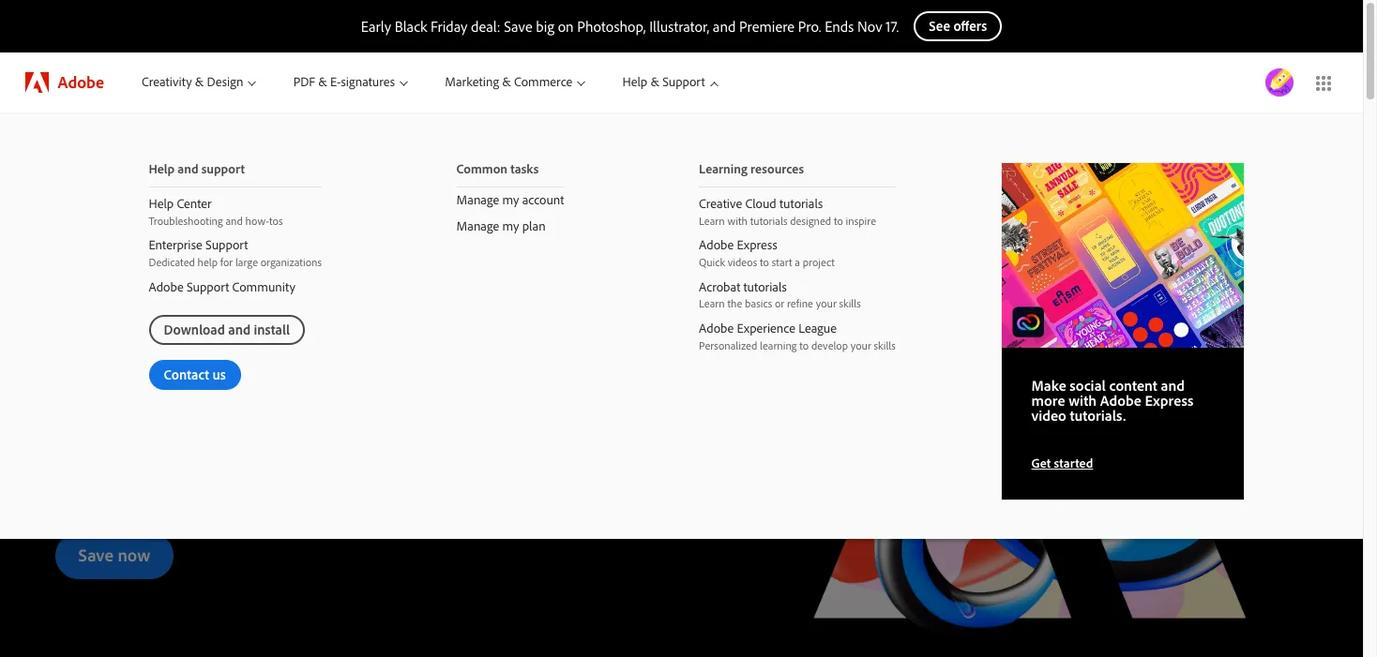Task type: locate. For each thing, give the bounding box(es) containing it.
with down creative
[[728, 214, 748, 228]]

black down adobe support community 'link' at the left top
[[148, 326, 238, 376]]

to left start
[[760, 255, 769, 269]]

pro.
[[798, 17, 822, 36]]

black up signatures
[[395, 17, 427, 36]]

& right "marketing"
[[502, 73, 511, 90]]

learn
[[699, 214, 725, 228], [699, 297, 725, 311]]

get left 25% on the left bottom of the page
[[55, 367, 113, 418]]

creativity
[[142, 73, 192, 90]]

0 horizontal spatial save
[[78, 544, 114, 567]]

league
[[799, 320, 837, 337]]

start
[[772, 255, 792, 269]]

1 horizontal spatial black
[[395, 17, 427, 36]]

support
[[202, 160, 245, 177]]

help inside help & support popup button
[[623, 73, 648, 90]]

more
[[1032, 392, 1066, 410]]

0 horizontal spatial black
[[148, 326, 238, 376]]

1 vertical spatial your
[[851, 339, 872, 353]]

0 horizontal spatial skills
[[839, 297, 861, 311]]

1 vertical spatial manage
[[457, 217, 500, 234]]

help for help and support
[[149, 160, 175, 177]]

1 vertical spatial get
[[1032, 455, 1051, 472]]

early inside 'early black friday deal. get 25% off.'
[[55, 326, 139, 376]]

account
[[522, 191, 564, 208]]

large
[[235, 255, 258, 269]]

now
[[118, 544, 151, 567]]

adobe up quick in the right top of the page
[[699, 237, 734, 254]]

0 horizontal spatial with
[[728, 214, 748, 228]]

adobe left 'creativity'
[[58, 71, 104, 93]]

and inside help center troubleshooting and how-tos enterprise support dedicated help for large organizations adobe support community
[[226, 214, 243, 228]]

0 vertical spatial to
[[834, 214, 843, 228]]

signatures
[[341, 73, 395, 90]]

& left design
[[195, 73, 204, 90]]

tutorials up basics
[[744, 278, 787, 295]]

common tasks
[[457, 160, 539, 177]]

save now link
[[55, 533, 174, 580]]

support
[[663, 73, 705, 90], [206, 237, 248, 254], [187, 278, 229, 295]]

learning resources
[[699, 160, 804, 177]]

support down "help"
[[187, 278, 229, 295]]

0 horizontal spatial to
[[760, 255, 769, 269]]

and left how-
[[226, 214, 243, 228]]

learn down 'acrobat'
[[699, 297, 725, 311]]

1 horizontal spatial get
[[1032, 455, 1051, 472]]

manage down manage my account link
[[457, 217, 500, 234]]

1 vertical spatial to
[[760, 255, 769, 269]]

skills
[[839, 297, 861, 311], [874, 339, 896, 353]]

0 vertical spatial support
[[663, 73, 705, 90]]

and
[[713, 17, 736, 36], [178, 160, 199, 177], [226, 214, 243, 228], [1161, 377, 1185, 395]]

black inside 'early black friday deal. get 25% off.'
[[148, 326, 238, 376]]

1 vertical spatial early
[[55, 326, 139, 376]]

0 vertical spatial with
[[728, 214, 748, 228]]

with
[[728, 214, 748, 228], [1069, 392, 1097, 410]]

to
[[834, 214, 843, 228], [760, 255, 769, 269], [800, 339, 809, 353]]

refine
[[787, 297, 813, 311]]

to left inspire
[[834, 214, 843, 228]]

1 vertical spatial save
[[78, 544, 114, 567]]

videos
[[728, 255, 758, 269]]

0 vertical spatial express
[[737, 237, 778, 254]]

adobe express image
[[1002, 163, 1244, 348]]

& left e-
[[318, 73, 327, 90]]

0 horizontal spatial your
[[816, 297, 837, 311]]

and left "premiere"
[[713, 17, 736, 36]]

& for marketing
[[502, 73, 511, 90]]

express right tutorials.
[[1145, 392, 1194, 410]]

get left started
[[1032, 455, 1051, 472]]

0 horizontal spatial get
[[55, 367, 113, 418]]

& down illustrator,
[[651, 73, 660, 90]]

0 vertical spatial save
[[504, 17, 533, 36]]

1 vertical spatial skills
[[874, 339, 896, 353]]

save left big
[[504, 17, 533, 36]]

help
[[198, 255, 218, 269]]

to down the league
[[800, 339, 809, 353]]

deal.
[[358, 326, 438, 376]]

adobe
[[58, 71, 104, 93], [699, 237, 734, 254], [149, 278, 184, 295], [699, 320, 734, 337], [1101, 392, 1142, 410]]

friday left deal:
[[431, 17, 468, 36]]

adobe right more on the bottom right of the page
[[1101, 392, 1142, 410]]

1 vertical spatial express
[[1145, 392, 1194, 410]]

creativity & design button
[[123, 53, 275, 113]]

tutorials
[[780, 195, 823, 212], [750, 214, 788, 228], [744, 278, 787, 295]]

1 learn from the top
[[699, 214, 725, 228]]

and right the content
[[1161, 377, 1185, 395]]

your right develop
[[851, 339, 872, 353]]

make social content and more with adobe express video tutorials.
[[1032, 377, 1194, 425]]

0 vertical spatial get
[[55, 367, 113, 418]]

make social content and more with adobe express video tutorials. group
[[0, 113, 1363, 540]]

my up 'manage my plan' link
[[503, 191, 519, 208]]

save
[[504, 17, 533, 36], [78, 544, 114, 567]]

express
[[737, 237, 778, 254], [1145, 392, 1194, 410]]

support inside help & support popup button
[[663, 73, 705, 90]]

& inside popup button
[[651, 73, 660, 90]]

pdf
[[293, 73, 315, 90]]

0 vertical spatial manage
[[457, 191, 500, 208]]

0 vertical spatial learn
[[699, 214, 725, 228]]

1 horizontal spatial with
[[1069, 392, 1097, 410]]

1 vertical spatial with
[[1069, 392, 1097, 410]]

started
[[1054, 455, 1094, 472]]

1 vertical spatial friday
[[247, 326, 349, 376]]

2 learn from the top
[[699, 297, 725, 311]]

1 horizontal spatial to
[[800, 339, 809, 353]]

off.
[[204, 367, 256, 418]]

0 horizontal spatial friday
[[247, 326, 349, 376]]

0 vertical spatial tutorials
[[780, 195, 823, 212]]

support up for
[[206, 237, 248, 254]]

adobe down dedicated
[[149, 278, 184, 295]]

2 vertical spatial support
[[187, 278, 229, 295]]

0 horizontal spatial early
[[55, 326, 139, 376]]

learning
[[699, 160, 748, 177]]

tutorials down cloud
[[750, 214, 788, 228]]

experience
[[737, 320, 796, 337]]

0 vertical spatial black
[[395, 17, 427, 36]]

how-
[[245, 214, 269, 228]]

early for early black friday deal. get 25% off.
[[55, 326, 139, 376]]

designed
[[790, 214, 832, 228]]

a
[[795, 255, 800, 269]]

for
[[220, 255, 233, 269]]

0 vertical spatial skills
[[839, 297, 861, 311]]

0 vertical spatial your
[[816, 297, 837, 311]]

friday inside 'early black friday deal. get 25% off.'
[[247, 326, 349, 376]]

0 vertical spatial early
[[361, 17, 391, 36]]

express up the videos
[[737, 237, 778, 254]]

3 & from the left
[[502, 73, 511, 90]]

1 horizontal spatial express
[[1145, 392, 1194, 410]]

friday down community
[[247, 326, 349, 376]]

common
[[457, 160, 508, 177]]

early
[[361, 17, 391, 36], [55, 326, 139, 376]]

troubleshooting
[[149, 214, 223, 228]]

2 horizontal spatial to
[[834, 214, 843, 228]]

1 vertical spatial help
[[149, 160, 175, 177]]

1 horizontal spatial friday
[[431, 17, 468, 36]]

0 horizontal spatial express
[[737, 237, 778, 254]]

0 vertical spatial help
[[623, 73, 648, 90]]

friday for deal.
[[247, 326, 349, 376]]

2 my from the top
[[503, 217, 519, 234]]

pdf & e-signatures
[[293, 73, 395, 90]]

get inside make social content and more with adobe express video tutorials. group
[[1032, 455, 1051, 472]]

design
[[207, 73, 243, 90]]

1 vertical spatial learn
[[699, 297, 725, 311]]

2 & from the left
[[318, 73, 327, 90]]

manage down common
[[457, 191, 500, 208]]

skills right develop
[[874, 339, 896, 353]]

my
[[503, 191, 519, 208], [503, 217, 519, 234]]

friday
[[431, 17, 468, 36], [247, 326, 349, 376]]

express inside make social content and more with adobe express video tutorials.
[[1145, 392, 1194, 410]]

adobe inside make social content and more with adobe express video tutorials.
[[1101, 392, 1142, 410]]

help
[[623, 73, 648, 90], [149, 160, 175, 177], [149, 195, 174, 212]]

early for early black friday deal: save big on photoshop, illustrator, and premiere pro. ends nov 17.
[[361, 17, 391, 36]]

save now
[[78, 544, 151, 567]]

skills up develop
[[839, 297, 861, 311]]

tutorials up designed
[[780, 195, 823, 212]]

2 vertical spatial to
[[800, 339, 809, 353]]

learn down creative
[[699, 214, 725, 228]]

0 vertical spatial friday
[[431, 17, 468, 36]]

manage
[[457, 191, 500, 208], [457, 217, 500, 234]]

1 vertical spatial my
[[503, 217, 519, 234]]

early black friday deal. get 25% off.
[[55, 326, 438, 418]]

with right more on the bottom right of the page
[[1069, 392, 1097, 410]]

save inside save now link
[[78, 544, 114, 567]]

1 & from the left
[[195, 73, 204, 90]]

and left support
[[178, 160, 199, 177]]

my left plan
[[503, 217, 519, 234]]

0 vertical spatial my
[[503, 191, 519, 208]]

1 horizontal spatial early
[[361, 17, 391, 36]]

on
[[558, 17, 574, 36]]

adobe link
[[6, 53, 123, 113]]

help and support
[[149, 160, 245, 177]]

&
[[195, 73, 204, 90], [318, 73, 327, 90], [502, 73, 511, 90], [651, 73, 660, 90]]

1 vertical spatial black
[[148, 326, 238, 376]]

support down illustrator,
[[663, 73, 705, 90]]

make
[[1032, 377, 1067, 395]]

4 & from the left
[[651, 73, 660, 90]]

early black friday deal: save big on photoshop, illustrator, and premiere pro. ends nov 17.
[[361, 17, 899, 36]]

2 vertical spatial help
[[149, 195, 174, 212]]

your right refine
[[816, 297, 837, 311]]

black
[[395, 17, 427, 36], [148, 326, 238, 376]]

get
[[55, 367, 113, 418], [1032, 455, 1051, 472]]

your
[[816, 297, 837, 311], [851, 339, 872, 353]]

save left now
[[78, 544, 114, 567]]

1 horizontal spatial skills
[[874, 339, 896, 353]]



Task type: describe. For each thing, give the bounding box(es) containing it.
basics
[[745, 297, 773, 311]]

photoshop,
[[577, 17, 646, 36]]

1 manage from the top
[[457, 191, 500, 208]]

with inside creative cloud tutorials learn with tutorials designed to inspire adobe express quick videos to start a project acrobat tutorials learn the basics or refine your skills adobe experience league personalized learning to develop your skills
[[728, 214, 748, 228]]

tos
[[269, 214, 283, 228]]

content
[[1110, 377, 1158, 395]]

with inside make social content and more with adobe express video tutorials.
[[1069, 392, 1097, 410]]

pdf & e-signatures button
[[275, 53, 426, 113]]

resources
[[751, 160, 804, 177]]

marketing & commerce
[[445, 73, 573, 90]]

help center troubleshooting and how-tos enterprise support dedicated help for large organizations adobe support community
[[149, 195, 322, 295]]

quick
[[699, 255, 725, 269]]

inspire
[[846, 214, 876, 228]]

get started
[[1032, 455, 1094, 472]]

adobe up "personalized"
[[699, 320, 734, 337]]

cloud
[[746, 195, 777, 212]]

tutorials.
[[1070, 407, 1126, 425]]

manage my account link
[[427, 188, 594, 214]]

tasks
[[511, 160, 539, 177]]

illustrator,
[[650, 17, 710, 36]]

acrobat
[[699, 278, 741, 295]]

nov
[[858, 17, 883, 36]]

help & support
[[623, 73, 705, 90]]

creative cloud tutorials learn with tutorials designed to inspire adobe express quick videos to start a project acrobat tutorials learn the basics or refine your skills adobe experience league personalized learning to develop your skills
[[699, 195, 896, 353]]

1 horizontal spatial your
[[851, 339, 872, 353]]

manage my plan link
[[427, 214, 594, 239]]

personalized
[[699, 339, 757, 353]]

1 my from the top
[[503, 191, 519, 208]]

commerce
[[514, 73, 573, 90]]

creative
[[699, 195, 743, 212]]

enterprise
[[149, 237, 203, 254]]

& for help
[[651, 73, 660, 90]]

manage my account manage my plan
[[457, 191, 564, 234]]

2 manage from the top
[[457, 217, 500, 234]]

plan
[[522, 217, 546, 234]]

dedicated
[[149, 255, 195, 269]]

friday for deal:
[[431, 17, 468, 36]]

organizations
[[261, 255, 322, 269]]

express inside creative cloud tutorials learn with tutorials designed to inspire adobe express quick videos to start a project acrobat tutorials learn the basics or refine your skills adobe experience league personalized learning to develop your skills
[[737, 237, 778, 254]]

ends
[[825, 17, 854, 36]]

get inside 'early black friday deal. get 25% off.'
[[55, 367, 113, 418]]

1 horizontal spatial save
[[504, 17, 533, 36]]

and inside make social content and more with adobe express video tutorials.
[[1161, 377, 1185, 395]]

help for help & support
[[623, 73, 648, 90]]

learning
[[760, 339, 797, 353]]

1 vertical spatial tutorials
[[750, 214, 788, 228]]

develop
[[812, 339, 848, 353]]

adobe inside help center troubleshooting and how-tos enterprise support dedicated help for large organizations adobe support community
[[149, 278, 184, 295]]

marketing & commerce button
[[426, 53, 604, 113]]

& for pdf
[[318, 73, 327, 90]]

1 vertical spatial support
[[206, 237, 248, 254]]

help & support button
[[604, 53, 736, 113]]

adobe support community link
[[119, 275, 352, 301]]

community
[[232, 278, 296, 295]]

& for creativity
[[195, 73, 204, 90]]

video
[[1032, 407, 1067, 425]]

center
[[177, 195, 212, 212]]

2 vertical spatial tutorials
[[744, 278, 787, 295]]

help inside help center troubleshooting and how-tos enterprise support dedicated help for large organizations adobe support community
[[149, 195, 174, 212]]

the
[[728, 297, 743, 311]]

creativity & design
[[142, 73, 243, 90]]

big
[[536, 17, 555, 36]]

black for get
[[148, 326, 238, 376]]

project
[[803, 255, 835, 269]]

social
[[1070, 377, 1106, 395]]

premiere
[[740, 17, 795, 36]]

black for save
[[395, 17, 427, 36]]

get started link
[[1032, 455, 1094, 472]]

deal:
[[471, 17, 501, 36]]

17.
[[886, 17, 899, 36]]

25%
[[122, 367, 195, 418]]

or
[[775, 297, 785, 311]]

e-
[[330, 73, 341, 90]]

marketing
[[445, 73, 499, 90]]



Task type: vqa. For each thing, say whether or not it's contained in the screenshot.
Get free app button within the Adobe Express "article"
no



